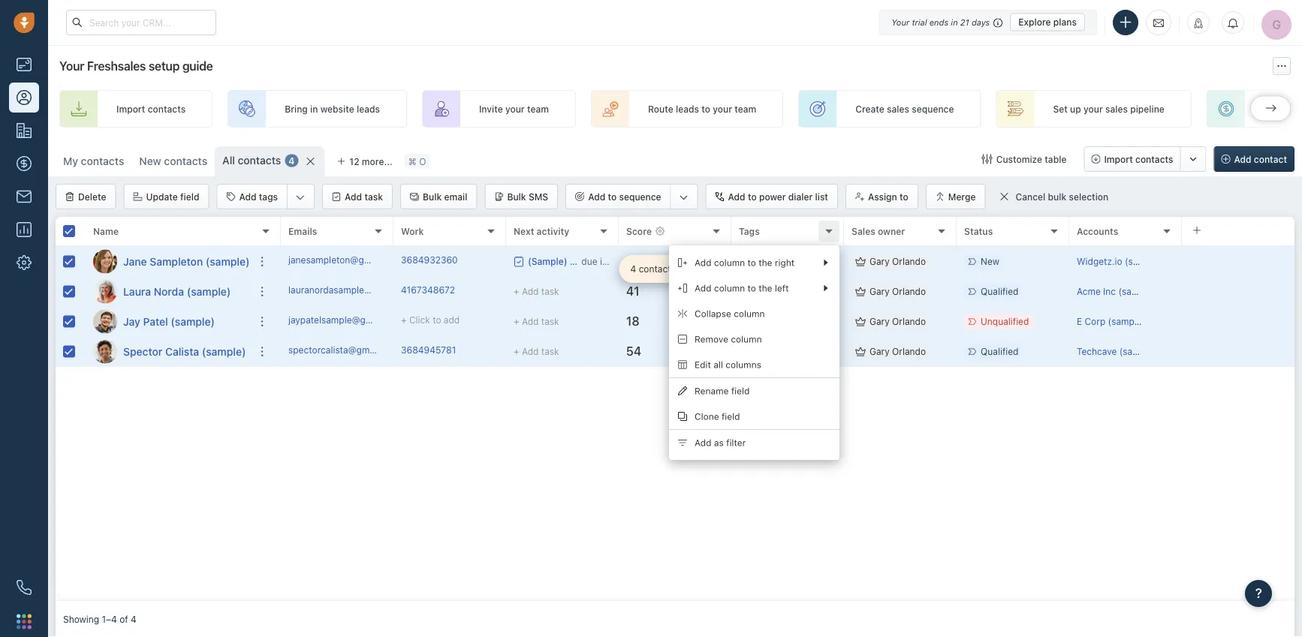 Task type: locate. For each thing, give the bounding box(es) containing it.
to inside add to power dialer list button
[[748, 191, 757, 202]]

gary orlando for 18
[[870, 316, 926, 327]]

48
[[626, 254, 642, 269]]

new for new contacts
[[139, 155, 161, 167]]

2 cell from the top
[[1182, 277, 1295, 306]]

Search your CRM... text field
[[66, 10, 216, 35]]

field inside button
[[180, 191, 199, 202]]

add as filter
[[695, 438, 746, 448]]

add for add contact
[[1234, 154, 1252, 164]]

next
[[514, 226, 534, 236]]

0 vertical spatial j image
[[93, 250, 117, 274]]

4 inside all contacts 4
[[289, 155, 295, 166]]

1 the from the top
[[759, 258, 772, 268]]

2 gary orlando from the top
[[870, 286, 926, 297]]

add inside add to power dialer list button
[[728, 191, 745, 202]]

1 cell from the top
[[1182, 247, 1295, 276]]

0 vertical spatial 4
[[289, 155, 295, 166]]

bulk
[[1048, 192, 1066, 202]]

1 horizontal spatial your
[[713, 104, 732, 114]]

4 + click to add from the top
[[739, 347, 798, 357]]

press space to deselect this row. row containing jane sampleton (sample)
[[56, 247, 281, 277]]

1 row group from the left
[[56, 247, 281, 367]]

sales left pipeline
[[1105, 104, 1128, 114]]

tags
[[259, 191, 278, 202]]

0 horizontal spatial bulk
[[423, 191, 442, 202]]

angle down image
[[296, 190, 305, 205]]

0 horizontal spatial leads
[[357, 104, 380, 114]]

in right bring
[[310, 104, 318, 114]]

add down right in the top right of the page
[[782, 286, 798, 297]]

new contacts
[[139, 155, 207, 167]]

your right up
[[1084, 104, 1103, 114]]

field right update
[[180, 191, 199, 202]]

your right "invite"
[[505, 104, 525, 114]]

row group
[[56, 247, 281, 367], [281, 247, 1295, 367]]

leads inside the route leads to your team link
[[676, 104, 699, 114]]

2 bulk from the left
[[507, 191, 526, 202]]

1 vertical spatial new
[[981, 256, 1000, 267]]

in left 21
[[951, 17, 958, 27]]

1 vertical spatial qualified
[[981, 347, 1019, 357]]

click up the remove column at the bottom right of page
[[747, 316, 768, 327]]

(sample) right corp
[[1108, 316, 1145, 327]]

press space to deselect this row. row down collapse column menu item
[[281, 337, 1295, 367]]

(sample) right inc
[[1118, 286, 1156, 297]]

customize table button
[[972, 146, 1076, 172]]

bulk left sms
[[507, 191, 526, 202]]

click up columns
[[747, 347, 768, 357]]

press space to deselect this row. row down norda
[[56, 307, 281, 337]]

(sample) for spector calista (sample)
[[202, 345, 246, 358]]

import inside import contacts link
[[116, 104, 145, 114]]

0 horizontal spatial team
[[527, 104, 549, 114]]

2 j image from the top
[[93, 310, 117, 334]]

website
[[320, 104, 354, 114]]

remove column menu item
[[669, 327, 840, 352]]

add for add tags
[[239, 191, 256, 202]]

row group containing jane sampleton (sample)
[[56, 247, 281, 367]]

press space to deselect this row. row up norda
[[56, 247, 281, 277]]

(sample) right sampleton
[[206, 255, 250, 268]]

jaypatelsample@gmail.com
[[288, 315, 404, 325]]

⌘
[[408, 156, 417, 167]]

to
[[702, 104, 710, 114], [608, 191, 617, 202], [748, 191, 757, 202], [900, 191, 908, 202], [771, 256, 779, 267], [748, 258, 756, 268], [748, 283, 756, 294], [771, 286, 779, 297], [433, 315, 441, 325], [771, 316, 779, 327], [771, 347, 779, 357]]

1 vertical spatial your
[[59, 59, 84, 73]]

(sample) right calista
[[202, 345, 246, 358]]

0 horizontal spatial your
[[59, 59, 84, 73]]

import
[[116, 104, 145, 114], [1104, 154, 1133, 164]]

3 gary orlando from the top
[[870, 316, 926, 327]]

remove
[[695, 334, 728, 345]]

1 vertical spatial 4
[[630, 264, 636, 274]]

spector calista (sample) link
[[123, 344, 246, 359]]

0 horizontal spatial import contacts
[[116, 104, 186, 114]]

team
[[527, 104, 549, 114], [735, 104, 756, 114]]

j image
[[93, 250, 117, 274], [93, 310, 117, 334]]

your for your trial ends in 21 days
[[891, 17, 910, 27]]

container_wx8msf4aqz5i3rn1 image
[[982, 154, 993, 164], [999, 191, 1010, 202], [514, 256, 524, 267], [855, 286, 866, 297], [855, 317, 866, 327], [855, 347, 866, 357]]

import contacts for import contacts link
[[116, 104, 186, 114]]

2 leads from the left
[[676, 104, 699, 114]]

+ click to add up left
[[739, 256, 798, 267]]

new contacts button
[[132, 146, 215, 176], [139, 155, 207, 167]]

to inside add to sequence button
[[608, 191, 617, 202]]

the for right
[[759, 258, 772, 268]]

press space to deselect this row. row containing 18
[[281, 307, 1295, 337]]

task
[[365, 191, 383, 202], [541, 286, 559, 297], [541, 317, 559, 327], [541, 347, 559, 357]]

gary for 18
[[870, 316, 890, 327]]

your left 'freshsales'
[[59, 59, 84, 73]]

corp
[[1085, 316, 1106, 327]]

import contacts inside 'button'
[[1104, 154, 1173, 164]]

all contacts link
[[222, 153, 281, 168]]

bulk inside button
[[423, 191, 442, 202]]

2 the from the top
[[759, 283, 772, 294]]

add tags
[[239, 191, 278, 202]]

new down "status"
[[981, 256, 1000, 267]]

add inside add contact button
[[1234, 154, 1252, 164]]

freshsales
[[87, 59, 146, 73]]

2 horizontal spatial 4
[[630, 264, 636, 274]]

sequence up score
[[619, 191, 661, 202]]

inc
[[1103, 286, 1116, 297]]

1 vertical spatial + add task
[[514, 317, 559, 327]]

work
[[401, 226, 424, 236]]

the left right in the top right of the page
[[759, 258, 772, 268]]

add column to the right
[[695, 258, 795, 268]]

bulk for bulk email
[[423, 191, 442, 202]]

+ add task for 18
[[514, 317, 559, 327]]

1 gary orlando from the top
[[870, 256, 926, 267]]

1 horizontal spatial sales
[[1105, 104, 1128, 114]]

assign
[[868, 191, 897, 202]]

rename field
[[695, 386, 750, 396]]

click up collapse column menu item
[[747, 286, 768, 297]]

sequence
[[912, 104, 954, 114], [619, 191, 661, 202]]

field for update field
[[180, 191, 199, 202]]

contacts down pipeline
[[1135, 154, 1173, 164]]

column for remove column
[[731, 334, 762, 345]]

2 vertical spatial field
[[722, 411, 740, 422]]

click for 54
[[747, 347, 768, 357]]

0 horizontal spatial your
[[505, 104, 525, 114]]

2 gary from the top
[[870, 286, 890, 297]]

press space to deselect this row. row up jay patel (sample)
[[56, 277, 281, 307]]

import for import contacts link
[[116, 104, 145, 114]]

3 gary from the top
[[870, 316, 890, 327]]

sequence inside button
[[619, 191, 661, 202]]

edit
[[695, 360, 711, 370]]

4 gary from the top
[[870, 347, 890, 357]]

(sample) for jane sampleton (sample)
[[206, 255, 250, 268]]

import inside import contacts 'button'
[[1104, 154, 1133, 164]]

0 vertical spatial sequence
[[912, 104, 954, 114]]

1 horizontal spatial import contacts
[[1104, 154, 1173, 164]]

janesampleton@gmail.com 3684932360
[[288, 255, 458, 265]]

1 sales from the left
[[887, 104, 909, 114]]

1 vertical spatial the
[[759, 283, 772, 294]]

1 horizontal spatial 4
[[289, 155, 295, 166]]

column up add column to the left
[[714, 258, 745, 268]]

import contacts down setup
[[116, 104, 186, 114]]

in inside bring in website leads link
[[310, 104, 318, 114]]

invite
[[479, 104, 503, 114]]

contacts down setup
[[148, 104, 186, 114]]

add inside add deal 'link'
[[1264, 104, 1281, 114]]

sales
[[887, 104, 909, 114], [1105, 104, 1128, 114]]

create
[[855, 104, 884, 114]]

merge
[[948, 191, 976, 202]]

update field
[[146, 191, 199, 202]]

column
[[714, 258, 745, 268], [714, 283, 745, 294], [734, 309, 765, 319], [731, 334, 762, 345]]

4 right all contacts link
[[289, 155, 295, 166]]

edit all columns menu item
[[669, 352, 840, 378]]

jane sampleton (sample)
[[123, 255, 250, 268]]

explore plans
[[1018, 17, 1077, 27]]

3 orlando from the top
[[892, 316, 926, 327]]

add down left
[[782, 316, 798, 327]]

1 horizontal spatial new
[[981, 256, 1000, 267]]

list
[[815, 191, 828, 202]]

column up remove column menu item
[[734, 309, 765, 319]]

import contacts down pipeline
[[1104, 154, 1173, 164]]

leads right website
[[357, 104, 380, 114]]

sequence right create
[[912, 104, 954, 114]]

gary for 54
[[870, 347, 890, 357]]

add inside add as filter menu item
[[695, 438, 711, 448]]

2 vertical spatial 4
[[131, 614, 136, 625]]

1 bulk from the left
[[423, 191, 442, 202]]

patel
[[143, 315, 168, 328]]

1 vertical spatial in
[[310, 104, 318, 114]]

right
[[775, 258, 795, 268]]

1 vertical spatial field
[[731, 386, 750, 396]]

bulk email button
[[400, 184, 477, 210]]

+ click to add down left
[[739, 316, 798, 327]]

3684945781
[[401, 345, 456, 355]]

0 horizontal spatial new
[[139, 155, 161, 167]]

lauranordasample@gmail.com link
[[288, 284, 416, 300]]

4 up 41 at the top left of the page
[[630, 264, 636, 274]]

0 vertical spatial field
[[180, 191, 199, 202]]

bulk inside button
[[507, 191, 526, 202]]

jay patel (sample) link
[[123, 314, 215, 329]]

2 row group from the left
[[281, 247, 1295, 367]]

column for collapse column
[[734, 309, 765, 319]]

to inside assign to button
[[900, 191, 908, 202]]

1 horizontal spatial bulk
[[507, 191, 526, 202]]

2 vertical spatial + add task
[[514, 347, 559, 357]]

(sample) for e corp (sample)
[[1108, 316, 1145, 327]]

(sample) for jay patel (sample)
[[171, 315, 215, 328]]

4167348672 link
[[401, 284, 455, 300]]

1 horizontal spatial import
[[1104, 154, 1133, 164]]

(sample) inside jane sampleton (sample) link
[[206, 255, 250, 268]]

1 vertical spatial import contacts
[[1104, 154, 1173, 164]]

angle down image
[[679, 190, 688, 205]]

0 vertical spatial import
[[116, 104, 145, 114]]

2 orlando from the top
[[892, 286, 926, 297]]

press space to deselect this row. row containing 48
[[281, 247, 1295, 277]]

e corp (sample) link
[[1077, 316, 1145, 327]]

bulk left email
[[423, 191, 442, 202]]

j image left jay
[[93, 310, 117, 334]]

emails
[[288, 226, 317, 236]]

cell for 18
[[1182, 307, 1295, 336]]

add for add column to the right
[[695, 258, 711, 268]]

18
[[626, 314, 640, 329]]

delete
[[78, 191, 106, 202]]

press space to deselect this row. row containing jay patel (sample)
[[56, 307, 281, 337]]

j image left jane
[[93, 250, 117, 274]]

all contacts 4
[[222, 154, 295, 167]]

up
[[1070, 104, 1081, 114]]

selected.
[[678, 264, 717, 274]]

1 horizontal spatial sequence
[[912, 104, 954, 114]]

(sample) for laura norda (sample)
[[187, 285, 231, 298]]

12 more...
[[349, 156, 393, 167]]

qualified down unqualified
[[981, 347, 1019, 357]]

0 vertical spatial the
[[759, 258, 772, 268]]

12
[[349, 156, 359, 167]]

(sample) for acme inc (sample)
[[1118, 286, 1156, 297]]

task for 18
[[541, 317, 559, 327]]

field right 'clone'
[[722, 411, 740, 422]]

1 gary from the top
[[870, 256, 890, 267]]

0 horizontal spatial in
[[310, 104, 318, 114]]

0 horizontal spatial import
[[116, 104, 145, 114]]

1 horizontal spatial team
[[735, 104, 756, 114]]

1 vertical spatial j image
[[93, 310, 117, 334]]

leads right route
[[676, 104, 699, 114]]

field for rename field
[[731, 386, 750, 396]]

activity
[[537, 226, 569, 236]]

menu
[[669, 246, 840, 460]]

3684932360 link
[[401, 254, 458, 270]]

qualified up unqualified
[[981, 286, 1019, 297]]

the left left
[[759, 283, 772, 294]]

1 + add task from the top
[[514, 286, 559, 297]]

2 horizontal spatial your
[[1084, 104, 1103, 114]]

2 qualified from the top
[[981, 347, 1019, 357]]

import up selection at the right of the page
[[1104, 154, 1133, 164]]

+ click to add
[[739, 256, 798, 267], [739, 286, 798, 297], [739, 316, 798, 327], [739, 347, 798, 357]]

press space to deselect this row. row down jay patel (sample) link
[[56, 337, 281, 367]]

3 cell from the top
[[1182, 307, 1295, 336]]

add inside add to sequence button
[[588, 191, 605, 202]]

+ click to add up collapse column menu item
[[739, 286, 798, 297]]

4 gary orlando from the top
[[870, 347, 926, 357]]

assign to button
[[846, 184, 918, 210]]

0 horizontal spatial sequence
[[619, 191, 661, 202]]

e corp (sample)
[[1077, 316, 1145, 327]]

lauranordasample@gmail.com
[[288, 285, 416, 295]]

press space to deselect this row. row
[[56, 247, 281, 277], [281, 247, 1295, 277], [56, 277, 281, 307], [281, 277, 1295, 307], [56, 307, 281, 337], [281, 307, 1295, 337], [56, 337, 281, 367], [281, 337, 1295, 367]]

bulk for bulk sms
[[507, 191, 526, 202]]

(sample) inside laura norda (sample) 'link'
[[187, 285, 231, 298]]

your right route
[[713, 104, 732, 114]]

(sample) inside spector calista (sample) link
[[202, 345, 246, 358]]

bulk sms button
[[485, 184, 558, 210]]

new inside the 'press space to deselect this row.' row
[[981, 256, 1000, 267]]

0 vertical spatial in
[[951, 17, 958, 27]]

remove column
[[695, 334, 762, 345]]

4 cell from the top
[[1182, 337, 1295, 366]]

1 leads from the left
[[357, 104, 380, 114]]

bulk email
[[423, 191, 467, 202]]

press space to deselect this row. row down left
[[281, 307, 1295, 337]]

import down your freshsales setup guide
[[116, 104, 145, 114]]

gary orlando
[[870, 256, 926, 267], [870, 286, 926, 297], [870, 316, 926, 327], [870, 347, 926, 357]]

task inside the add task button
[[365, 191, 383, 202]]

column up collapse column
[[714, 283, 745, 294]]

sales right create
[[887, 104, 909, 114]]

0 vertical spatial + add task
[[514, 286, 559, 297]]

(sample) up spector calista (sample)
[[171, 315, 215, 328]]

1 vertical spatial sequence
[[619, 191, 661, 202]]

1 j image from the top
[[93, 250, 117, 274]]

grid
[[56, 216, 1295, 602]]

+ click to add up columns
[[739, 347, 798, 357]]

add up left
[[782, 256, 798, 267]]

3 + click to add from the top
[[739, 316, 798, 327]]

2 + click to add from the top
[[739, 286, 798, 297]]

(sample) inside jay patel (sample) link
[[171, 315, 215, 328]]

your left trial
[[891, 17, 910, 27]]

0 vertical spatial new
[[139, 155, 161, 167]]

column for add column to the left
[[714, 283, 745, 294]]

cell for 54
[[1182, 337, 1295, 366]]

leads inside bring in website leads link
[[357, 104, 380, 114]]

(sample) down jane sampleton (sample) link
[[187, 285, 231, 298]]

your freshsales setup guide
[[59, 59, 213, 73]]

+ click to add for 54
[[739, 347, 798, 357]]

4 right of
[[131, 614, 136, 625]]

12 more... button
[[328, 151, 401, 172]]

contacts inside 'button'
[[1135, 154, 1173, 164]]

1 vertical spatial import
[[1104, 154, 1133, 164]]

gary orlando for 54
[[870, 347, 926, 357]]

cell
[[1182, 247, 1295, 276], [1182, 277, 1295, 306], [1182, 307, 1295, 336], [1182, 337, 1295, 366]]

add down collapse column menu item
[[782, 347, 798, 357]]

+
[[739, 256, 745, 267], [739, 286, 745, 297], [514, 286, 519, 297], [401, 315, 407, 325], [739, 316, 745, 327], [514, 317, 519, 327], [739, 347, 745, 357], [514, 347, 519, 357]]

name row
[[56, 217, 281, 247]]

janesampleton@gmail.com
[[288, 255, 402, 265]]

1 horizontal spatial your
[[891, 17, 910, 27]]

add inside add tags button
[[239, 191, 256, 202]]

0 horizontal spatial sales
[[887, 104, 909, 114]]

new up update
[[139, 155, 161, 167]]

1 horizontal spatial leads
[[676, 104, 699, 114]]

techcave
[[1077, 347, 1117, 357]]

+ click to add for 41
[[739, 286, 798, 297]]

column up columns
[[731, 334, 762, 345]]

phone image
[[17, 580, 32, 595]]

1 qualified from the top
[[981, 286, 1019, 297]]

explore
[[1018, 17, 1051, 27]]

press space to deselect this row. row down right in the top right of the page
[[281, 277, 1295, 307]]

add to power dialer list button
[[706, 184, 838, 210]]

contacts right my
[[81, 155, 124, 167]]

0 vertical spatial your
[[891, 17, 910, 27]]

4 orlando from the top
[[892, 347, 926, 357]]

add inside button
[[345, 191, 362, 202]]

merge button
[[926, 184, 986, 210]]

cell for 41
[[1182, 277, 1295, 306]]

cancel
[[1016, 192, 1045, 202]]

2 your from the left
[[713, 104, 732, 114]]

0 vertical spatial qualified
[[981, 286, 1019, 297]]

press space to deselect this row. row up left
[[281, 247, 1295, 277]]

field down columns
[[731, 386, 750, 396]]

2 + add task from the top
[[514, 317, 559, 327]]

0 vertical spatial import contacts
[[116, 104, 186, 114]]

table
[[1045, 154, 1067, 164]]

add for 18
[[782, 316, 798, 327]]

add tags group
[[217, 184, 315, 210]]

add task
[[345, 191, 383, 202]]

trial
[[912, 17, 927, 27]]

3 + add task from the top
[[514, 347, 559, 357]]



Task type: vqa. For each thing, say whether or not it's contained in the screenshot.
Import all your accounts into the CRM
no



Task type: describe. For each thing, give the bounding box(es) containing it.
gary for 41
[[870, 286, 890, 297]]

clone field menu item
[[669, 404, 840, 430]]

selection
[[1069, 192, 1109, 202]]

update
[[146, 191, 178, 202]]

rename field menu item
[[669, 378, 840, 404]]

sms
[[529, 191, 548, 202]]

tags
[[739, 226, 760, 236]]

email
[[444, 191, 467, 202]]

+ click to add for 18
[[739, 316, 798, 327]]

jane
[[123, 255, 147, 268]]

add to power dialer list
[[728, 191, 828, 202]]

1 orlando from the top
[[892, 256, 926, 267]]

contacts up 41 at the top left of the page
[[639, 264, 676, 274]]

spectorcalista@gmail.com link
[[288, 344, 400, 360]]

unqualified
[[981, 316, 1029, 327]]

add to sequence group
[[566, 184, 698, 210]]

1 your from the left
[[505, 104, 525, 114]]

jaypatelsample@gmail.com + click to add
[[288, 315, 460, 325]]

route leads to your team
[[648, 104, 756, 114]]

your for your freshsales setup guide
[[59, 59, 84, 73]]

press space to deselect this row. row containing laura norda (sample)
[[56, 277, 281, 307]]

press space to deselect this row. row containing spector calista (sample)
[[56, 337, 281, 367]]

my contacts
[[63, 155, 124, 167]]

add for 41
[[782, 286, 798, 297]]

qualified for 41
[[981, 286, 1019, 297]]

filter
[[726, 438, 746, 448]]

o
[[419, 156, 426, 167]]

field for clone field
[[722, 411, 740, 422]]

sales
[[852, 226, 875, 236]]

pipeline
[[1130, 104, 1165, 114]]

task for 41
[[541, 286, 559, 297]]

laura norda (sample)
[[123, 285, 231, 298]]

collapse column menu item
[[669, 301, 840, 327]]

add for add deal
[[1264, 104, 1281, 114]]

3684945781 link
[[401, 344, 456, 360]]

3 your from the left
[[1084, 104, 1103, 114]]

of
[[120, 614, 128, 625]]

import for import contacts 'button'
[[1104, 154, 1133, 164]]

laura norda (sample) link
[[123, 284, 231, 299]]

contacts right all
[[238, 154, 281, 167]]

bulk sms
[[507, 191, 548, 202]]

update field button
[[124, 184, 209, 210]]

contacts up update field
[[164, 155, 207, 167]]

1–4
[[102, 614, 117, 625]]

l image
[[93, 280, 117, 304]]

spectorcalista@gmail.com
[[288, 345, 400, 355]]

widgetz.io (sample)
[[1077, 256, 1162, 267]]

add for add to sequence
[[588, 191, 605, 202]]

add for add to power dialer list
[[728, 191, 745, 202]]

j image for jay patel (sample)
[[93, 310, 117, 334]]

orlando for 18
[[892, 316, 926, 327]]

1 + click to add from the top
[[739, 256, 798, 267]]

set up your sales pipeline link
[[996, 90, 1192, 128]]

sequence for add to sequence
[[619, 191, 661, 202]]

import contacts group
[[1084, 146, 1206, 172]]

my
[[63, 155, 78, 167]]

container_wx8msf4aqz5i3rn1 image inside customize table button
[[982, 154, 993, 164]]

click for 18
[[747, 316, 768, 327]]

spector
[[123, 345, 162, 358]]

owner
[[878, 226, 905, 236]]

gary orlando for 41
[[870, 286, 926, 297]]

calista
[[165, 345, 199, 358]]

as
[[714, 438, 724, 448]]

grid containing 48
[[56, 216, 1295, 602]]

container_wx8msf4aqz5i3rn1 image
[[855, 256, 866, 267]]

j image for jane sampleton (sample)
[[93, 250, 117, 274]]

e
[[1077, 316, 1082, 327]]

techcave (sample)
[[1077, 347, 1157, 357]]

all
[[714, 360, 723, 370]]

setup
[[149, 59, 180, 73]]

to inside the route leads to your team link
[[702, 104, 710, 114]]

qualified for 54
[[981, 347, 1019, 357]]

bring in website leads link
[[228, 90, 407, 128]]

spectorcalista@gmail.com 3684945781
[[288, 345, 456, 355]]

acme inc (sample) link
[[1077, 286, 1156, 297]]

contact
[[1254, 154, 1287, 164]]

showing 1–4 of 4
[[63, 614, 136, 625]]

jay
[[123, 315, 140, 328]]

bring in website leads
[[285, 104, 380, 114]]

2 team from the left
[[735, 104, 756, 114]]

(sample) down e corp (sample) link
[[1119, 347, 1157, 357]]

add for add task
[[345, 191, 362, 202]]

1 team from the left
[[527, 104, 549, 114]]

column for add column to the right
[[714, 258, 745, 268]]

set up your sales pipeline
[[1053, 104, 1165, 114]]

4 contacts selected.
[[630, 264, 717, 274]]

cancel bulk selection
[[1016, 192, 1109, 202]]

orlando for 41
[[892, 286, 926, 297]]

acme inc (sample)
[[1077, 286, 1156, 297]]

new for new
[[981, 256, 1000, 267]]

assign to
[[868, 191, 908, 202]]

phone element
[[9, 573, 39, 603]]

import contacts for import contacts 'button'
[[1104, 154, 1173, 164]]

+ add task for 54
[[514, 347, 559, 357]]

41
[[626, 284, 639, 299]]

54
[[626, 344, 641, 359]]

click for 41
[[747, 286, 768, 297]]

score
[[626, 226, 652, 236]]

rename
[[695, 386, 729, 396]]

add for add column to the left
[[695, 283, 711, 294]]

1 horizontal spatial in
[[951, 17, 958, 27]]

email image
[[1153, 16, 1164, 29]]

plans
[[1053, 17, 1077, 27]]

add contact button
[[1214, 146, 1295, 172]]

add as filter menu item
[[669, 430, 840, 456]]

add contact
[[1234, 154, 1287, 164]]

click left right in the top right of the page
[[747, 256, 768, 267]]

add tags button
[[217, 185, 287, 209]]

left
[[775, 283, 789, 294]]

add down 4167348672 'link'
[[444, 315, 460, 325]]

route
[[648, 104, 673, 114]]

s image
[[93, 340, 117, 364]]

dialer
[[788, 191, 813, 202]]

task for 54
[[541, 347, 559, 357]]

invite your team link
[[422, 90, 576, 128]]

route leads to your team link
[[591, 90, 783, 128]]

0 horizontal spatial 4
[[131, 614, 136, 625]]

your trial ends in 21 days
[[891, 17, 990, 27]]

add for add as filter
[[695, 438, 711, 448]]

jay patel (sample)
[[123, 315, 215, 328]]

row group containing 48
[[281, 247, 1295, 367]]

press space to deselect this row. row containing 41
[[281, 277, 1295, 307]]

(sample) up acme inc (sample) link
[[1125, 256, 1162, 267]]

2 sales from the left
[[1105, 104, 1128, 114]]

add to sequence
[[588, 191, 661, 202]]

import contacts link
[[59, 90, 213, 128]]

deal
[[1283, 104, 1302, 114]]

janesampleton@gmail.com link
[[288, 254, 402, 270]]

add column to the left
[[695, 283, 789, 294]]

jaypatelsample@gmail.com link
[[288, 314, 404, 330]]

next activity
[[514, 226, 569, 236]]

menu containing add column to the right
[[669, 246, 840, 460]]

freshworks switcher image
[[17, 614, 32, 630]]

click down 4167348672 'link'
[[409, 315, 430, 325]]

the for left
[[759, 283, 772, 294]]

norda
[[154, 285, 184, 298]]

name column header
[[86, 217, 281, 247]]

21
[[960, 17, 969, 27]]

sequence for create sales sequence
[[912, 104, 954, 114]]

more...
[[362, 156, 393, 167]]

invite your team
[[479, 104, 549, 114]]

sales owner
[[852, 226, 905, 236]]

orlando for 54
[[892, 347, 926, 357]]

+ add task for 41
[[514, 286, 559, 297]]

import contacts button
[[1084, 146, 1181, 172]]

add for 54
[[782, 347, 798, 357]]

collapse
[[695, 309, 731, 319]]

press space to deselect this row. row containing 54
[[281, 337, 1295, 367]]



